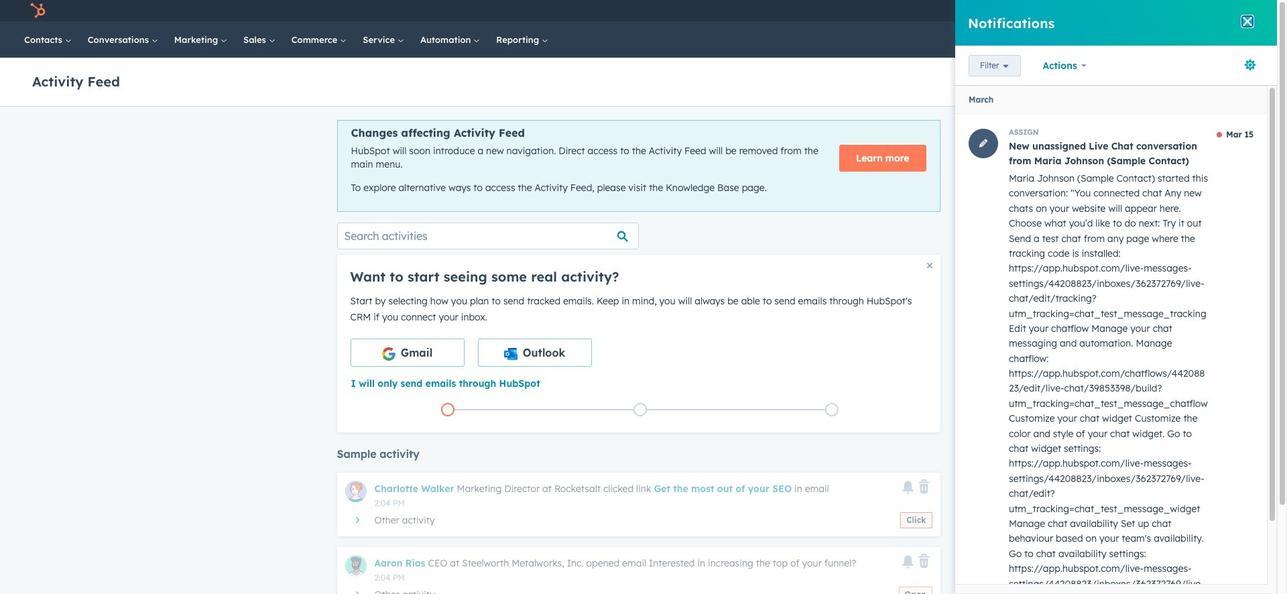 Task type: vqa. For each thing, say whether or not it's contained in the screenshot.
the Jacob Simon image
yes



Task type: describe. For each thing, give the bounding box(es) containing it.
close image
[[927, 263, 933, 268]]

onboarding.steps.finalstep.title image
[[829, 407, 836, 414]]

onboarding.steps.sendtrackedemailingmail.title image
[[637, 407, 644, 414]]



Task type: locate. For each thing, give the bounding box(es) containing it.
Search activities search field
[[337, 223, 639, 249]]

None checkbox
[[350, 339, 464, 367], [478, 339, 592, 367], [350, 339, 464, 367], [478, 339, 592, 367]]

list
[[352, 400, 929, 419]]

Search HubSpot search field
[[1079, 28, 1231, 51]]

jacob simon image
[[1182, 5, 1194, 17]]

marketplaces image
[[1080, 6, 1092, 18]]

menu
[[982, 0, 1262, 21]]



